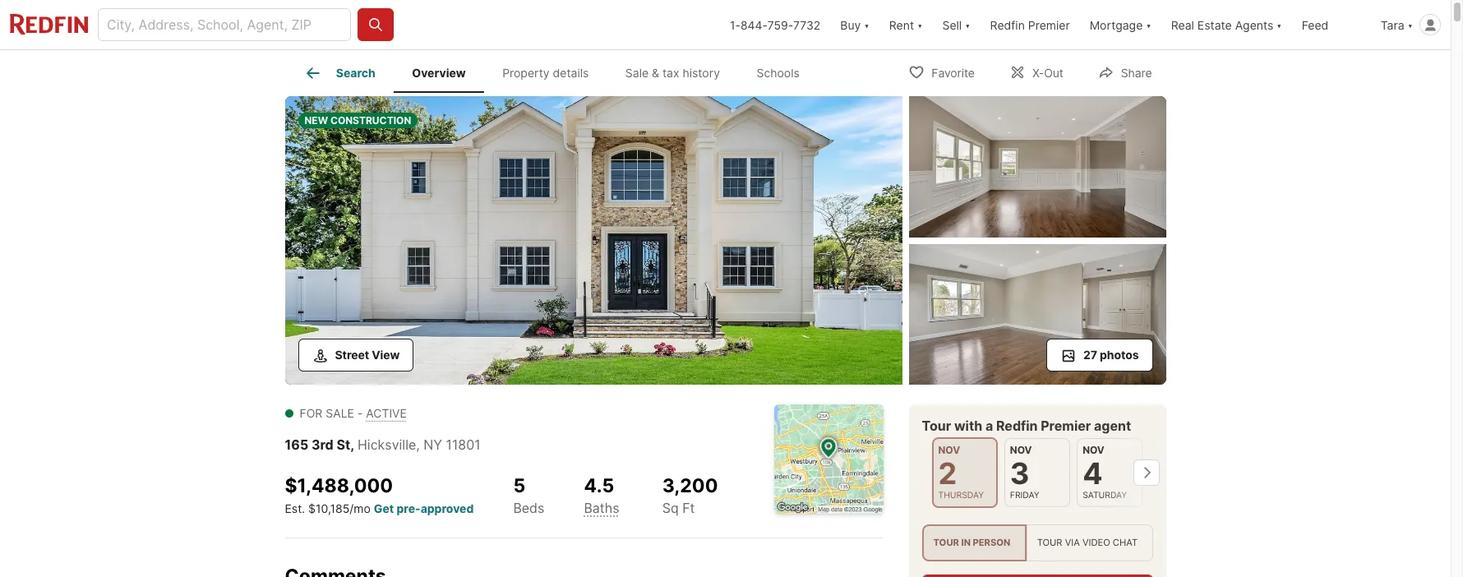Task type: vqa. For each thing, say whether or not it's contained in the screenshot.
the bottommost Unit
no



Task type: locate. For each thing, give the bounding box(es) containing it.
sale
[[626, 66, 649, 80]]

6 ▾ from the left
[[1408, 18, 1414, 32]]

property
[[503, 66, 550, 80]]

est.
[[285, 501, 305, 515]]

tour left with
[[922, 418, 952, 434]]

tour for tour via video chat
[[1037, 537, 1063, 549]]

nov 3 friday
[[1010, 444, 1040, 501]]

tour via video chat
[[1037, 537, 1138, 549]]

2 nov from the left
[[1010, 444, 1032, 456]]

for
[[300, 406, 323, 420]]

0 horizontal spatial nov
[[939, 444, 961, 456]]

5 beds
[[513, 474, 545, 516]]

nov inside nov 2 thursday
[[939, 444, 961, 456]]

27
[[1084, 348, 1098, 362]]

rent ▾ button
[[890, 0, 923, 49]]

&
[[652, 66, 660, 80]]

1 horizontal spatial nov
[[1010, 444, 1032, 456]]

new construction
[[305, 114, 411, 127]]

get
[[374, 501, 394, 515]]

3 nov from the left
[[1083, 444, 1105, 456]]

premier left agent
[[1041, 418, 1091, 434]]

person
[[973, 537, 1011, 549]]

1 vertical spatial redfin
[[997, 418, 1038, 434]]

beds
[[513, 500, 545, 516]]

sale
[[326, 406, 354, 420]]

nov for 2
[[939, 444, 961, 456]]

1 ▾ from the left
[[864, 18, 870, 32]]

list box
[[922, 525, 1153, 562]]

759-
[[768, 18, 793, 32]]

▾ right sell
[[965, 18, 971, 32]]

active link
[[366, 406, 407, 420]]

out
[[1044, 65, 1064, 79]]

165 3rd st, hicksville, ny 11801 image
[[285, 96, 902, 385], [909, 96, 1166, 237], [909, 244, 1166, 385]]

2 horizontal spatial nov
[[1083, 444, 1105, 456]]

mortgage ▾
[[1090, 18, 1152, 32]]

1-844-759-7732
[[730, 18, 821, 32]]

new construction link
[[285, 96, 902, 388]]

▾ right buy
[[864, 18, 870, 32]]

in
[[962, 537, 971, 549]]

premier up x-out
[[1029, 18, 1070, 32]]

nov for 4
[[1083, 444, 1105, 456]]

1 vertical spatial premier
[[1041, 418, 1091, 434]]

tour for tour in person
[[934, 537, 960, 549]]

mortgage
[[1090, 18, 1143, 32]]

for sale - active
[[300, 406, 407, 420]]

0 horizontal spatial ,
[[350, 437, 354, 453]]

844-
[[741, 18, 768, 32]]

buy ▾ button
[[841, 0, 870, 49]]

new
[[305, 114, 328, 127]]

tour left in
[[934, 537, 960, 549]]

redfin premier button
[[981, 0, 1080, 49]]

redfin
[[991, 18, 1025, 32], [997, 418, 1038, 434]]

None button
[[932, 437, 998, 509], [1005, 438, 1071, 508], [1077, 438, 1143, 508], [932, 437, 998, 509], [1005, 438, 1071, 508], [1077, 438, 1143, 508]]

real estate agents ▾ link
[[1172, 0, 1283, 49]]

1 , from the left
[[350, 437, 354, 453]]

schools tab
[[739, 53, 818, 93]]

street
[[335, 348, 369, 362]]

mortgage ▾ button
[[1090, 0, 1152, 49]]

tour for tour with a redfin premier agent
[[922, 418, 952, 434]]

nov down tour with a redfin premier agent
[[1010, 444, 1032, 456]]

photos
[[1100, 348, 1139, 362]]

1-
[[730, 18, 741, 32]]

baths
[[584, 500, 620, 516]]

▾ right agents
[[1277, 18, 1283, 32]]

0 vertical spatial redfin
[[991, 18, 1025, 32]]

27 photos
[[1084, 348, 1139, 362]]

2 ▾ from the left
[[918, 18, 923, 32]]

▾ right 'mortgage'
[[1146, 18, 1152, 32]]

11801
[[446, 437, 481, 453]]

friday
[[1010, 490, 1040, 501]]

, right 3rd
[[350, 437, 354, 453]]

history
[[683, 66, 720, 80]]

5 ▾ from the left
[[1277, 18, 1283, 32]]

nov for 3
[[1010, 444, 1032, 456]]

x-out button
[[996, 55, 1078, 88]]

rent ▾ button
[[880, 0, 933, 49]]

3 ▾ from the left
[[965, 18, 971, 32]]

pre-
[[397, 501, 421, 515]]

tab list
[[285, 50, 831, 93]]

agent
[[1095, 418, 1132, 434]]

baths link
[[584, 500, 620, 516]]

▾ inside dropdown button
[[1277, 18, 1283, 32]]

thursday
[[939, 490, 984, 501]]

feed button
[[1292, 0, 1371, 49]]

tour left via
[[1037, 537, 1063, 549]]

nov down with
[[939, 444, 961, 456]]

nov inside 'nov 4 saturday'
[[1083, 444, 1105, 456]]

st
[[337, 437, 350, 453]]

tour in person
[[934, 537, 1011, 549]]

3rd
[[312, 437, 334, 453]]

rent
[[890, 18, 914, 32]]

$10,185
[[308, 501, 350, 515]]

redfin premier
[[991, 18, 1070, 32]]

hicksville
[[358, 437, 416, 453]]

▾ right 'rent'
[[918, 18, 923, 32]]

sell ▾ button
[[933, 0, 981, 49]]

sell
[[943, 18, 962, 32]]

redfin right a
[[997, 418, 1038, 434]]

sq
[[663, 500, 679, 516]]

details
[[553, 66, 589, 80]]

favorite
[[932, 65, 975, 79]]

a
[[986, 418, 994, 434]]

, left ny
[[416, 437, 420, 453]]

nov down agent
[[1083, 444, 1105, 456]]

redfin right sell ▾
[[991, 18, 1025, 32]]

nov inside nov 3 friday
[[1010, 444, 1032, 456]]

▾ right tara
[[1408, 18, 1414, 32]]

estate
[[1198, 18, 1232, 32]]

with
[[955, 418, 983, 434]]

chat
[[1113, 537, 1138, 549]]

▾ for mortgage ▾
[[1146, 18, 1152, 32]]

1 nov from the left
[[939, 444, 961, 456]]

0 vertical spatial premier
[[1029, 18, 1070, 32]]

sell ▾ button
[[943, 0, 971, 49]]

list box containing tour in person
[[922, 525, 1153, 562]]

nov
[[939, 444, 961, 456], [1010, 444, 1032, 456], [1083, 444, 1105, 456]]

4 ▾ from the left
[[1146, 18, 1152, 32]]

1 horizontal spatial ,
[[416, 437, 420, 453]]

165
[[285, 437, 309, 453]]



Task type: describe. For each thing, give the bounding box(es) containing it.
construction
[[330, 114, 411, 127]]

nov 2 thursday
[[939, 444, 984, 501]]

buy
[[841, 18, 861, 32]]

4.5
[[584, 474, 614, 497]]

City, Address, School, Agent, ZIP search field
[[98, 8, 351, 41]]

2 , from the left
[[416, 437, 420, 453]]

video
[[1083, 537, 1111, 549]]

▾ for sell ▾
[[965, 18, 971, 32]]

tax
[[663, 66, 680, 80]]

-
[[358, 406, 363, 420]]

agents
[[1236, 18, 1274, 32]]

redfin inside redfin premier 'button'
[[991, 18, 1025, 32]]

165 3rd st , hicksville , ny 11801
[[285, 437, 481, 453]]

$1,488,000 est. $10,185 /mo get pre-approved
[[285, 474, 474, 515]]

3,200
[[663, 474, 718, 497]]

real estate agents ▾ button
[[1162, 0, 1292, 49]]

5
[[513, 474, 526, 497]]

tara ▾
[[1381, 18, 1414, 32]]

buy ▾ button
[[831, 0, 880, 49]]

real estate agents ▾
[[1172, 18, 1283, 32]]

search link
[[303, 63, 376, 83]]

active
[[366, 406, 407, 420]]

$1,488,000
[[285, 474, 393, 497]]

rent ▾
[[890, 18, 923, 32]]

street view
[[335, 348, 400, 362]]

overview tab
[[394, 53, 484, 93]]

premier inside 'button'
[[1029, 18, 1070, 32]]

view
[[372, 348, 400, 362]]

real
[[1172, 18, 1195, 32]]

sell ▾
[[943, 18, 971, 32]]

feed
[[1302, 18, 1329, 32]]

favorite button
[[895, 55, 989, 88]]

ft
[[683, 500, 695, 516]]

tab list containing search
[[285, 50, 831, 93]]

get pre-approved link
[[374, 501, 474, 515]]

27 photos button
[[1047, 339, 1153, 372]]

3
[[1010, 456, 1030, 492]]

sale & tax history tab
[[607, 53, 739, 93]]

▾ for rent ▾
[[918, 18, 923, 32]]

7732
[[793, 18, 821, 32]]

tour with a redfin premier agent
[[922, 418, 1132, 434]]

approved
[[421, 501, 474, 515]]

buy ▾
[[841, 18, 870, 32]]

sale & tax history
[[626, 66, 720, 80]]

share button
[[1084, 55, 1166, 88]]

1-844-759-7732 link
[[730, 18, 821, 32]]

x-out
[[1033, 65, 1064, 79]]

schools
[[757, 66, 800, 80]]

search
[[336, 66, 376, 80]]

x-
[[1033, 65, 1044, 79]]

▾ for tara ▾
[[1408, 18, 1414, 32]]

map entry image
[[774, 405, 884, 514]]

via
[[1065, 537, 1080, 549]]

submit search image
[[368, 16, 384, 33]]

4
[[1083, 456, 1103, 492]]

saturday
[[1083, 490, 1128, 501]]

next image
[[1134, 460, 1160, 486]]

street view button
[[298, 339, 414, 372]]

nov 4 saturday
[[1083, 444, 1128, 501]]

property details tab
[[484, 53, 607, 93]]

tara
[[1381, 18, 1405, 32]]

ny
[[424, 437, 442, 453]]

mortgage ▾ button
[[1080, 0, 1162, 49]]

2
[[939, 456, 957, 492]]

▾ for buy ▾
[[864, 18, 870, 32]]

4.5 baths
[[584, 474, 620, 516]]



